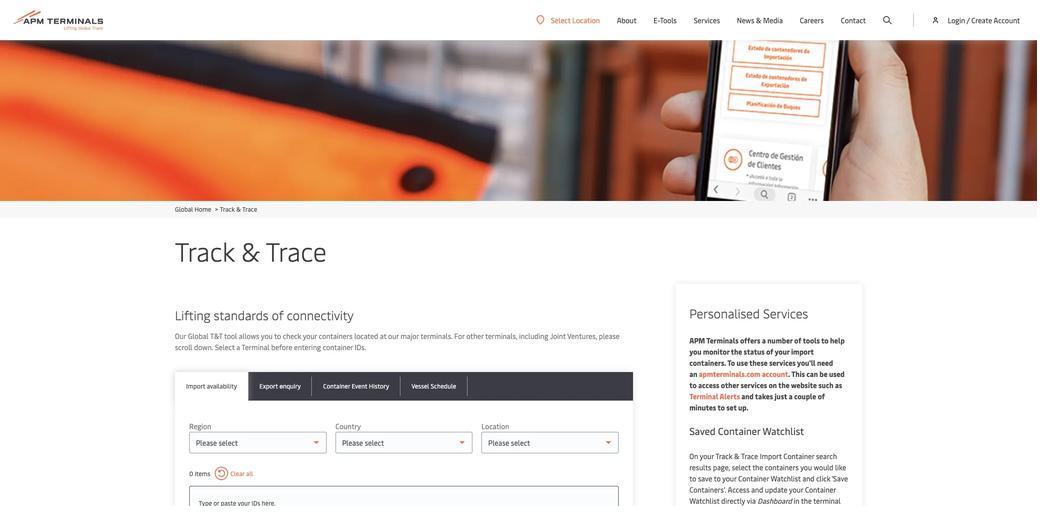 Task type: vqa. For each thing, say whether or not it's contained in the screenshot.
Contact
yes



Task type: describe. For each thing, give the bounding box(es) containing it.
terminals.
[[421, 332, 452, 341]]

schedule
[[431, 383, 456, 391]]

event
[[352, 383, 367, 391]]

a for tools
[[762, 336, 766, 346]]

tools
[[803, 336, 820, 346]]

would
[[814, 463, 833, 473]]

use
[[737, 358, 748, 368]]

apmterminals.com account
[[697, 370, 788, 379]]

0 horizontal spatial trace
[[242, 205, 257, 214]]

global home > track & trace
[[175, 205, 257, 214]]

services inside apm terminals offers a number of tools to help you monitor the status of your import containers. to use these services you'll need an
[[769, 358, 796, 368]]

access
[[728, 485, 750, 495]]

at
[[380, 332, 386, 341]]

directly
[[721, 497, 745, 506]]

about button
[[617, 0, 637, 40]]

terminal alerts link
[[690, 392, 740, 402]]

clear
[[230, 470, 245, 479]]

scroll
[[175, 343, 192, 353]]

login / create account link
[[931, 0, 1020, 40]]

contact
[[841, 15, 866, 25]]

takes
[[755, 392, 773, 402]]

apm
[[690, 336, 705, 346]]

1 vertical spatial and
[[803, 474, 815, 484]]

tool
[[224, 332, 237, 341]]

1 horizontal spatial location
[[572, 15, 600, 25]]

.
[[788, 370, 790, 379]]

>
[[215, 205, 218, 214]]

as
[[835, 381, 842, 391]]

region
[[189, 422, 211, 432]]

you inside our global t&t tool allows you to check your containers located at our major terminals. for other terminals, including joint ventures, please scroll down. select a terminal before entering container ids.
[[261, 332, 273, 341]]

saved container watchlist
[[690, 425, 804, 438]]

. this can be used to access other services on the website such as terminal alerts
[[690, 370, 845, 402]]

need
[[817, 358, 833, 368]]

personalised
[[690, 305, 760, 322]]

history
[[369, 383, 389, 391]]

terminals
[[707, 336, 739, 346]]

to down page,
[[714, 474, 721, 484]]

to inside and takes just a couple of minutes to set up.
[[718, 403, 725, 413]]

to inside apm terminals offers a number of tools to help you monitor the status of your import containers. to use these services you'll need an
[[821, 336, 829, 346]]

1 horizontal spatial select
[[551, 15, 571, 25]]

your inside our global t&t tool allows you to check your containers located at our major terminals. for other terminals, including joint ventures, please scroll down. select a terminal before entering container ids.
[[303, 332, 317, 341]]

e-
[[654, 15, 660, 25]]

check
[[283, 332, 301, 341]]

standards
[[214, 307, 269, 324]]

import availability button
[[175, 373, 248, 401]]

our
[[388, 332, 399, 341]]

apmterminals.com account link
[[697, 370, 788, 379]]

the inside in the terminal
[[801, 497, 812, 506]]

to
[[728, 358, 735, 368]]

login / create account
[[948, 15, 1020, 25]]

clear all button
[[215, 468, 253, 481]]

personalised services
[[690, 305, 808, 322]]

services inside . this can be used to access other services on the website such as terminal alerts
[[741, 381, 767, 391]]

couple
[[794, 392, 816, 402]]

via
[[747, 497, 756, 506]]

terminal inside our global t&t tool allows you to check your containers located at our major terminals. for other terminals, including joint ventures, please scroll down. select a terminal before entering container ids.
[[242, 343, 270, 353]]

terminals,
[[485, 332, 517, 341]]

tt image
[[0, 40, 1037, 201]]

help
[[830, 336, 845, 346]]

create
[[972, 15, 992, 25]]

1 horizontal spatial trace
[[266, 234, 327, 269]]

the inside on your track & trace import container search results page, select the containers you would like to save to your container watchlist and click 'save containers'. access and update your container watchlist directly via
[[753, 463, 763, 473]]

container inside button
[[323, 383, 350, 391]]

container event history
[[323, 383, 389, 391]]

export
[[259, 383, 278, 391]]

alerts
[[720, 392, 740, 402]]

'save
[[832, 474, 848, 484]]

offers
[[740, 336, 760, 346]]

terminal inside . this can be used to access other services on the website such as terminal alerts
[[690, 392, 718, 402]]

home
[[195, 205, 211, 214]]

track inside on your track & trace import container search results page, select the containers you would like to save to your container watchlist and click 'save containers'. access and update your container watchlist directly via
[[716, 452, 733, 462]]

1 vertical spatial watchlist
[[771, 474, 801, 484]]

your up results
[[700, 452, 714, 462]]

news & media button
[[737, 0, 783, 40]]

access
[[698, 381, 719, 391]]

0 horizontal spatial services
[[694, 15, 720, 25]]

vessel schedule
[[412, 383, 456, 391]]

set
[[727, 403, 737, 413]]

apm terminals offers a number of tools to help you monitor the status of your import containers. to use these services you'll need an
[[690, 336, 845, 379]]

these
[[749, 358, 768, 368]]

saved
[[690, 425, 716, 438]]

update
[[765, 485, 788, 495]]

your up in
[[789, 485, 803, 495]]

country
[[335, 422, 361, 432]]

status
[[744, 347, 765, 357]]

track & trace
[[175, 234, 327, 269]]

/
[[967, 15, 970, 25]]

an
[[690, 370, 697, 379]]

click
[[816, 474, 831, 484]]

careers button
[[800, 0, 824, 40]]

account
[[994, 15, 1020, 25]]

on
[[690, 452, 698, 462]]

container down select
[[738, 474, 769, 484]]

other inside . this can be used to access other services on the website such as terminal alerts
[[721, 381, 739, 391]]

your inside apm terminals offers a number of tools to help you monitor the status of your import containers. to use these services you'll need an
[[775, 347, 790, 357]]

& inside popup button
[[756, 15, 761, 25]]

major
[[401, 332, 419, 341]]

including
[[519, 332, 548, 341]]

0 items
[[189, 470, 210, 479]]

1 vertical spatial services
[[763, 305, 808, 322]]



Task type: locate. For each thing, give the bounding box(es) containing it.
you inside apm terminals offers a number of tools to help you monitor the status of your import containers. to use these services you'll need an
[[690, 347, 702, 357]]

tools
[[660, 15, 677, 25]]

in
[[794, 497, 800, 506]]

0 vertical spatial and
[[741, 392, 754, 402]]

account
[[762, 370, 788, 379]]

ventures,
[[567, 332, 597, 341]]

0 vertical spatial global
[[175, 205, 193, 214]]

2 horizontal spatial a
[[789, 392, 793, 402]]

terminal
[[813, 497, 841, 506]]

0 horizontal spatial import
[[186, 383, 205, 391]]

watchlist
[[763, 425, 804, 438], [771, 474, 801, 484], [690, 497, 720, 506]]

ids.
[[355, 343, 366, 353]]

the inside . this can be used to access other services on the website such as terminal alerts
[[778, 381, 790, 391]]

in the terminal
[[690, 497, 841, 507]]

select location button
[[537, 15, 600, 25]]

such
[[819, 381, 834, 391]]

of up "check"
[[272, 307, 284, 324]]

track down the home
[[175, 234, 235, 269]]

our global t&t tool allows you to check your containers located at our major terminals. for other terminals, including joint ventures, please scroll down. select a terminal before entering container ids.
[[175, 332, 620, 353]]

contact button
[[841, 0, 866, 40]]

0 vertical spatial services
[[769, 358, 796, 368]]

results
[[690, 463, 711, 473]]

joint
[[550, 332, 566, 341]]

other
[[466, 332, 484, 341], [721, 381, 739, 391]]

select
[[732, 463, 751, 473]]

services up .
[[769, 358, 796, 368]]

like
[[835, 463, 846, 473]]

a
[[762, 336, 766, 346], [236, 343, 240, 353], [789, 392, 793, 402]]

about
[[617, 15, 637, 25]]

a right just
[[789, 392, 793, 402]]

import inside button
[[186, 383, 205, 391]]

services right tools
[[694, 15, 720, 25]]

allows
[[239, 332, 259, 341]]

1 vertical spatial containers
[[765, 463, 799, 473]]

the up to
[[731, 347, 742, 357]]

container down up.
[[718, 425, 760, 438]]

1 vertical spatial track
[[175, 234, 235, 269]]

a down tool
[[236, 343, 240, 353]]

to left set
[[718, 403, 725, 413]]

you down apm
[[690, 347, 702, 357]]

t&t
[[210, 332, 223, 341]]

located
[[354, 332, 378, 341]]

select inside our global t&t tool allows you to check your containers located at our major terminals. for other terminals, including joint ventures, please scroll down. select a terminal before entering container ids.
[[215, 343, 235, 353]]

other up alerts
[[721, 381, 739, 391]]

import left availability
[[186, 383, 205, 391]]

containers up container
[[319, 332, 353, 341]]

save
[[698, 474, 712, 484]]

1 horizontal spatial import
[[760, 452, 782, 462]]

lifting
[[175, 307, 211, 324]]

please
[[599, 332, 620, 341]]

services
[[694, 15, 720, 25], [763, 305, 808, 322]]

import inside on your track & trace import container search results page, select the containers you would like to save to your container watchlist and click 'save containers'. access and update your container watchlist directly via
[[760, 452, 782, 462]]

news & media
[[737, 15, 783, 25]]

0
[[189, 470, 193, 479]]

you inside on your track & trace import container search results page, select the containers you would like to save to your container watchlist and click 'save containers'. access and update your container watchlist directly via
[[800, 463, 812, 473]]

global home link
[[175, 205, 211, 214]]

2 horizontal spatial you
[[800, 463, 812, 473]]

this
[[791, 370, 805, 379]]

up.
[[738, 403, 749, 413]]

0 horizontal spatial a
[[236, 343, 240, 353]]

watchlist down just
[[763, 425, 804, 438]]

a inside and takes just a couple of minutes to set up.
[[789, 392, 793, 402]]

1 vertical spatial terminal
[[690, 392, 718, 402]]

to
[[274, 332, 281, 341], [821, 336, 829, 346], [690, 381, 697, 391], [718, 403, 725, 413], [690, 474, 696, 484], [714, 474, 721, 484]]

0 horizontal spatial services
[[741, 381, 767, 391]]

0 horizontal spatial containers
[[319, 332, 353, 341]]

minutes
[[690, 403, 716, 413]]

1 horizontal spatial you
[[690, 347, 702, 357]]

0 vertical spatial location
[[572, 15, 600, 25]]

0 vertical spatial other
[[466, 332, 484, 341]]

0 vertical spatial select
[[551, 15, 571, 25]]

a inside apm terminals offers a number of tools to help you monitor the status of your import containers. to use these services you'll need an
[[762, 336, 766, 346]]

1 vertical spatial global
[[188, 332, 209, 341]]

1 vertical spatial select
[[215, 343, 235, 353]]

0 horizontal spatial location
[[482, 422, 509, 432]]

login
[[948, 15, 965, 25]]

your
[[303, 332, 317, 341], [775, 347, 790, 357], [700, 452, 714, 462], [722, 474, 737, 484], [789, 485, 803, 495]]

global
[[175, 205, 193, 214], [188, 332, 209, 341]]

of inside and takes just a couple of minutes to set up.
[[818, 392, 825, 402]]

and
[[741, 392, 754, 402], [803, 474, 815, 484], [751, 485, 763, 495]]

services button
[[694, 0, 720, 40]]

your up entering
[[303, 332, 317, 341]]

container event history button
[[312, 373, 400, 401]]

just
[[775, 392, 787, 402]]

export еnquiry button
[[248, 373, 312, 401]]

import up the update
[[760, 452, 782, 462]]

other right for
[[466, 332, 484, 341]]

0 horizontal spatial you
[[261, 332, 273, 341]]

1 vertical spatial trace
[[266, 234, 327, 269]]

you right allows
[[261, 332, 273, 341]]

1 vertical spatial other
[[721, 381, 739, 391]]

be
[[820, 370, 828, 379]]

and takes just a couple of minutes to set up.
[[690, 392, 825, 413]]

0 horizontal spatial other
[[466, 332, 484, 341]]

dashboard
[[758, 497, 792, 506]]

& inside on your track & trace import container search results page, select the containers you would like to save to your container watchlist and click 'save containers'. access and update your container watchlist directly via
[[734, 452, 740, 462]]

to down an
[[690, 381, 697, 391]]

media
[[763, 15, 783, 25]]

vessel schedule button
[[400, 373, 467, 401]]

location
[[572, 15, 600, 25], [482, 422, 509, 432]]

1 horizontal spatial terminal
[[690, 392, 718, 402]]

2 horizontal spatial trace
[[741, 452, 758, 462]]

&
[[756, 15, 761, 25], [236, 205, 241, 214], [241, 234, 260, 269], [734, 452, 740, 462]]

container left event
[[323, 383, 350, 391]]

watchlist up the update
[[771, 474, 801, 484]]

all
[[246, 470, 253, 479]]

and left click
[[803, 474, 815, 484]]

0 horizontal spatial terminal
[[242, 343, 270, 353]]

containers up the update
[[765, 463, 799, 473]]

container up the would
[[784, 452, 814, 462]]

global up down.
[[188, 332, 209, 341]]

e-tools button
[[654, 0, 677, 40]]

0 horizontal spatial select
[[215, 343, 235, 353]]

1 horizontal spatial other
[[721, 381, 739, 391]]

containers inside on your track & trace import container search results page, select the containers you would like to save to your container watchlist and click 'save containers'. access and update your container watchlist directly via
[[765, 463, 799, 473]]

terminal up minutes
[[690, 392, 718, 402]]

2 vertical spatial trace
[[741, 452, 758, 462]]

track up page,
[[716, 452, 733, 462]]

a inside our global t&t tool allows you to check your containers located at our major terminals. for other terminals, including joint ventures, please scroll down. select a terminal before entering container ids.
[[236, 343, 240, 353]]

0 vertical spatial import
[[186, 383, 205, 391]]

website
[[791, 381, 817, 391]]

to inside . this can be used to access other services on the website such as terminal alerts
[[690, 381, 697, 391]]

careers
[[800, 15, 824, 25]]

tab list containing import availability
[[175, 373, 633, 401]]

None text field
[[199, 496, 609, 507]]

services up number on the bottom right
[[763, 305, 808, 322]]

you
[[261, 332, 273, 341], [690, 347, 702, 357], [800, 463, 812, 473]]

to left help
[[821, 336, 829, 346]]

used
[[829, 370, 845, 379]]

a for minutes
[[789, 392, 793, 402]]

for
[[454, 332, 465, 341]]

1 vertical spatial you
[[690, 347, 702, 357]]

your down number on the bottom right
[[775, 347, 790, 357]]

2 vertical spatial you
[[800, 463, 812, 473]]

vessel
[[412, 383, 429, 391]]

1 vertical spatial location
[[482, 422, 509, 432]]

containers inside our global t&t tool allows you to check your containers located at our major terminals. for other terminals, including joint ventures, please scroll down. select a terminal before entering container ids.
[[319, 332, 353, 341]]

and up via
[[751, 485, 763, 495]]

you'll
[[797, 358, 816, 368]]

of down such
[[818, 392, 825, 402]]

entering
[[294, 343, 321, 353]]

containers'.
[[690, 485, 726, 495]]

e-tools
[[654, 15, 677, 25]]

of
[[272, 307, 284, 324], [794, 336, 801, 346], [766, 347, 773, 357], [818, 392, 825, 402]]

of down number on the bottom right
[[766, 347, 773, 357]]

items
[[195, 470, 210, 479]]

global left the home
[[175, 205, 193, 214]]

2 vertical spatial track
[[716, 452, 733, 462]]

and up up.
[[741, 392, 754, 402]]

the right on
[[778, 381, 790, 391]]

trace inside on your track & trace import container search results page, select the containers you would like to save to your container watchlist and click 'save containers'. access and update your container watchlist directly via
[[741, 452, 758, 462]]

terminal
[[242, 343, 270, 353], [690, 392, 718, 402]]

1 vertical spatial services
[[741, 381, 767, 391]]

you left the would
[[800, 463, 812, 473]]

1 horizontal spatial a
[[762, 336, 766, 346]]

export еnquiry
[[259, 383, 301, 391]]

to up before
[[274, 332, 281, 341]]

0 vertical spatial track
[[220, 205, 235, 214]]

news
[[737, 15, 754, 25]]

1 vertical spatial import
[[760, 452, 782, 462]]

tab list
[[175, 373, 633, 401]]

track right '>'
[[220, 205, 235, 214]]

0 vertical spatial watchlist
[[763, 425, 804, 438]]

your down page,
[[722, 474, 737, 484]]

1 horizontal spatial services
[[763, 305, 808, 322]]

trace
[[242, 205, 257, 214], [266, 234, 327, 269], [741, 452, 758, 462]]

our
[[175, 332, 186, 341]]

watchlist down containers'.
[[690, 497, 720, 506]]

can
[[807, 370, 818, 379]]

global inside our global t&t tool allows you to check your containers located at our major terminals. for other terminals, including joint ventures, please scroll down. select a terminal before entering container ids.
[[188, 332, 209, 341]]

containers.
[[690, 358, 726, 368]]

1 horizontal spatial containers
[[765, 463, 799, 473]]

0 vertical spatial services
[[694, 15, 720, 25]]

and inside and takes just a couple of minutes to set up.
[[741, 392, 754, 402]]

0 vertical spatial you
[[261, 332, 273, 341]]

apmterminals.com
[[699, 370, 760, 379]]

other inside our global t&t tool allows you to check your containers located at our major terminals. for other terminals, including joint ventures, please scroll down. select a terminal before entering container ids.
[[466, 332, 484, 341]]

0 vertical spatial containers
[[319, 332, 353, 341]]

the right select
[[753, 463, 763, 473]]

the right in
[[801, 497, 812, 506]]

0 vertical spatial trace
[[242, 205, 257, 214]]

a right 'offers'
[[762, 336, 766, 346]]

to left save
[[690, 474, 696, 484]]

the inside apm terminals offers a number of tools to help you monitor the status of your import containers. to use these services you'll need an
[[731, 347, 742, 357]]

lifting standards of connectivity
[[175, 307, 354, 324]]

of up the import
[[794, 336, 801, 346]]

2 vertical spatial watchlist
[[690, 497, 720, 506]]

terminal down allows
[[242, 343, 270, 353]]

container down click
[[805, 485, 836, 495]]

0 vertical spatial terminal
[[242, 343, 270, 353]]

2 vertical spatial and
[[751, 485, 763, 495]]

1 horizontal spatial services
[[769, 358, 796, 368]]

services up takes
[[741, 381, 767, 391]]

import availability
[[186, 383, 237, 391]]

clear all
[[230, 470, 253, 479]]

to inside our global t&t tool allows you to check your containers located at our major terminals. for other terminals, including joint ventures, please scroll down. select a terminal before entering container ids.
[[274, 332, 281, 341]]

container
[[323, 343, 353, 353]]

number
[[767, 336, 793, 346]]



